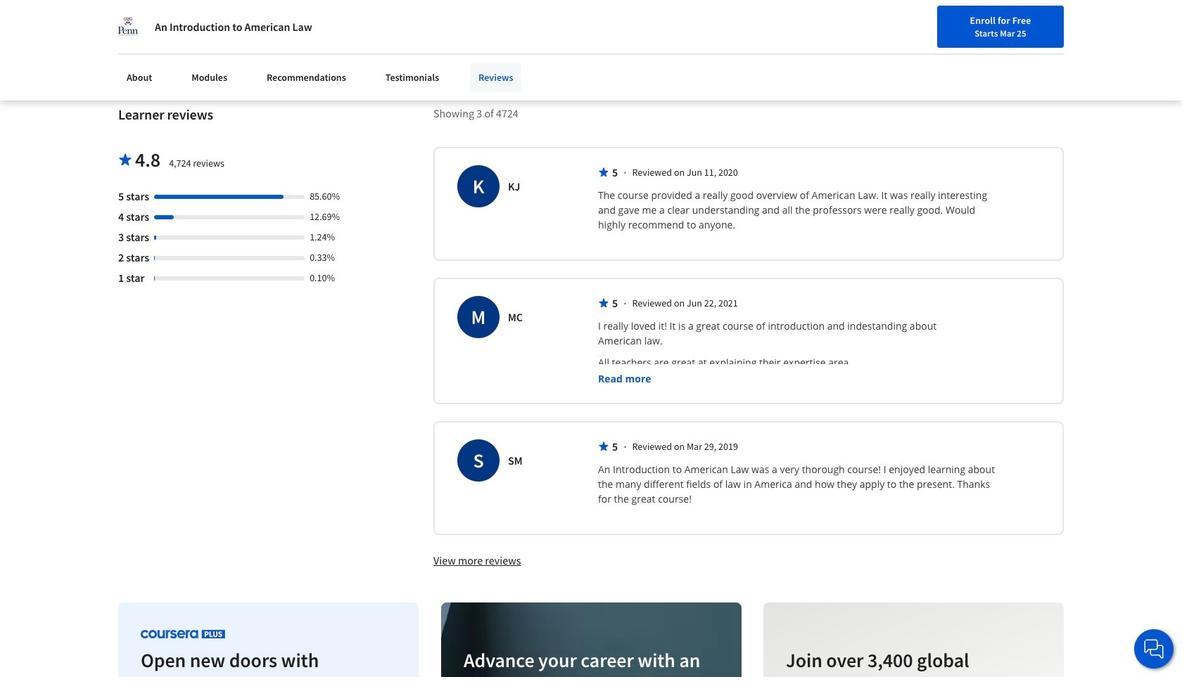 Task type: vqa. For each thing, say whether or not it's contained in the screenshot.
University of Pennsylvania image
yes



Task type: locate. For each thing, give the bounding box(es) containing it.
None search field
[[201, 9, 539, 37]]

university of pennsylvania image
[[118, 17, 138, 37]]



Task type: describe. For each thing, give the bounding box(es) containing it.
coursera plus image
[[141, 630, 225, 639]]



